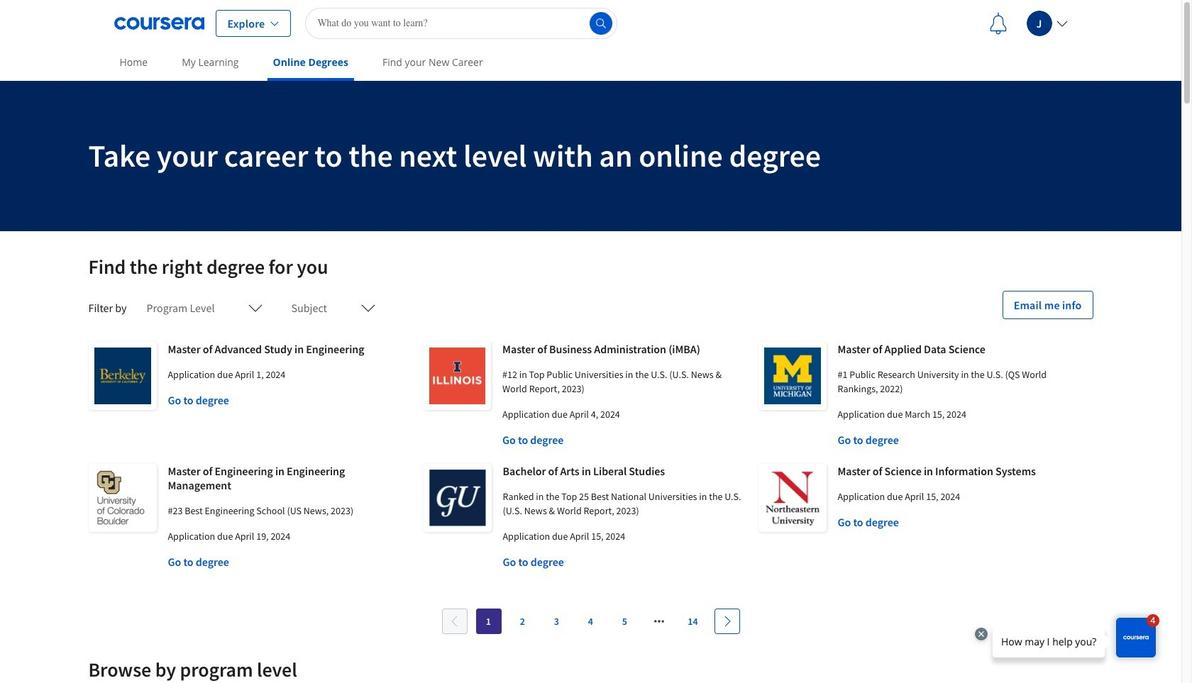 Task type: locate. For each thing, give the bounding box(es) containing it.
None search field
[[306, 7, 618, 39]]

northeastern university image
[[758, 464, 827, 532]]

georgetown university image
[[423, 464, 492, 532]]

university of illinois at urbana-champaign image
[[423, 342, 491, 410]]



Task type: vqa. For each thing, say whether or not it's contained in the screenshot.
What do you want to learn? text field
yes



Task type: describe. For each thing, give the bounding box(es) containing it.
university of colorado boulder image
[[88, 464, 157, 532]]

go to next page image
[[722, 616, 733, 628]]

What do you want to learn? text field
[[306, 7, 618, 39]]

university of michigan image
[[758, 342, 827, 410]]

university of california, berkeley image
[[88, 342, 157, 410]]

coursera image
[[114, 12, 204, 34]]



